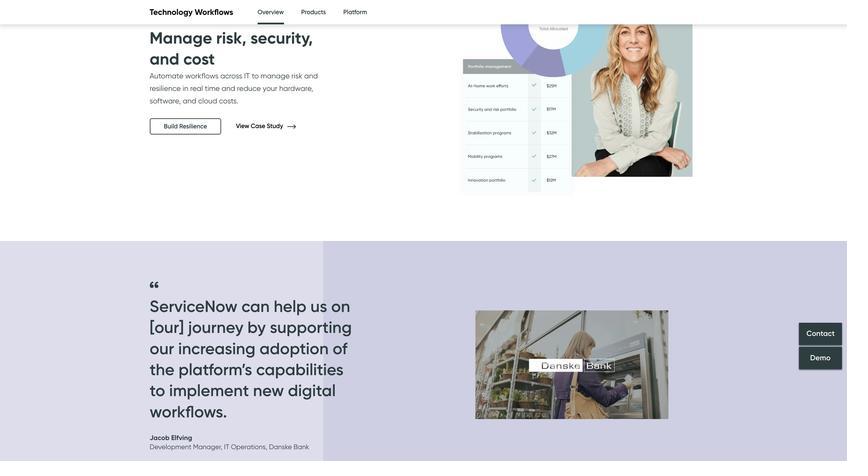 Task type: describe. For each thing, give the bounding box(es) containing it.
case
[[251, 123, 265, 130]]

overview
[[258, 8, 284, 16]]

capabilities
[[256, 359, 344, 379]]

danske
[[269, 443, 292, 451]]

to inside the servicenow can help us on [our] journey by supporting our increasing adoption of the platform's capabilities to implement new digital workflows.
[[150, 381, 165, 400]]

your
[[263, 84, 277, 93]]

new
[[253, 381, 284, 400]]

workflows
[[185, 71, 218, 80]]

and down in
[[183, 97, 196, 105]]

it inside jacob elfving development manager, it operations, danske bank
[[224, 443, 229, 451]]

contact link
[[799, 323, 842, 345]]

view
[[236, 123, 249, 130]]

technology
[[150, 7, 193, 17]]

jacob
[[150, 434, 169, 442]]

resilience
[[179, 123, 207, 130]]

digital
[[288, 381, 336, 400]]

demo link
[[799, 347, 842, 369]]

manager,
[[193, 443, 222, 451]]

servicenow can help us on [our] journey by supporting our increasing adoption of the platform's capabilities to implement new digital workflows.
[[150, 296, 352, 422]]

journey
[[188, 317, 243, 337]]

can
[[242, 296, 270, 316]]

jacob elfving development manager, it operations, danske bank
[[150, 434, 309, 451]]

increasing
[[178, 338, 255, 358]]

view case study
[[236, 123, 285, 130]]

to inside manage risk, security, and cost automate workflows across it to manage risk and resilience in real time and reduce your hardware, software, and cloud costs.
[[252, 71, 259, 80]]

manage risk, security, and cost automate workflows across it to manage risk and resilience in real time and reduce your hardware, software, and cloud costs.
[[150, 28, 318, 105]]

hardware,
[[279, 84, 313, 93]]

risk management and resilience for your it portfolio image
[[451, 0, 704, 209]]

elfving
[[171, 434, 192, 442]]

technology workflows
[[150, 7, 233, 17]]

it inside manage risk, security, and cost automate workflows across it to manage risk and resilience in real time and reduce your hardware, software, and cloud costs.
[[244, 71, 250, 80]]

manage
[[150, 28, 212, 48]]

development
[[150, 443, 191, 451]]

in
[[183, 84, 188, 93]]

risk,
[[216, 28, 246, 48]]

the
[[150, 359, 174, 379]]

products
[[301, 8, 326, 16]]

us
[[310, 296, 327, 316]]

our
[[150, 338, 174, 358]]

demo
[[810, 353, 831, 363]]

study
[[267, 123, 283, 130]]

and up the costs. at the top of page
[[222, 84, 235, 93]]

time
[[205, 84, 220, 93]]

build resilience link
[[150, 118, 221, 135]]



Task type: locate. For each thing, give the bounding box(es) containing it.
0 horizontal spatial it
[[224, 443, 229, 451]]

1 horizontal spatial to
[[252, 71, 259, 80]]

software,
[[150, 97, 181, 105]]

products link
[[301, 0, 326, 25]]

build resilience
[[164, 123, 207, 130]]

workflows
[[195, 7, 233, 17]]

on
[[331, 296, 350, 316]]

build
[[164, 123, 178, 130]]

real
[[190, 84, 203, 93]]

resilience
[[150, 84, 181, 93]]

1 horizontal spatial it
[[244, 71, 250, 80]]

0 horizontal spatial to
[[150, 381, 165, 400]]

of
[[333, 338, 347, 358]]

platform's
[[179, 359, 252, 379]]

platform
[[343, 8, 367, 16]]

costs.
[[219, 97, 238, 105]]

manage
[[261, 71, 290, 80]]

and
[[150, 49, 179, 69], [304, 71, 318, 80], [222, 84, 235, 93], [183, 97, 196, 105]]

operations,
[[231, 443, 267, 451]]

0 vertical spatial it
[[244, 71, 250, 80]]

0 vertical spatial to
[[252, 71, 259, 80]]

supporting
[[270, 317, 352, 337]]

view case study link
[[236, 123, 306, 130]]

security,
[[250, 28, 313, 48]]

reduce
[[237, 84, 261, 93]]

1 vertical spatial to
[[150, 381, 165, 400]]

to
[[252, 71, 259, 80], [150, 381, 165, 400]]

automate
[[150, 71, 183, 80]]

[our]
[[150, 317, 184, 337]]

risk
[[292, 71, 302, 80]]

to up the reduce at the top of the page
[[252, 71, 259, 80]]

implement
[[169, 381, 249, 400]]

servicenow
[[150, 296, 237, 316]]

workflows.
[[150, 402, 227, 422]]

by
[[247, 317, 266, 337]]

it right the manager,
[[224, 443, 229, 451]]

to down the
[[150, 381, 165, 400]]

contact
[[806, 329, 835, 338]]

across
[[220, 71, 242, 80]]

cloud
[[198, 97, 217, 105]]

platform link
[[343, 0, 367, 25]]

it
[[244, 71, 250, 80], [224, 443, 229, 451]]

overview link
[[258, 0, 284, 26]]

it up the reduce at the top of the page
[[244, 71, 250, 80]]

adoption
[[260, 338, 329, 358]]

bank
[[294, 443, 309, 451]]

cost
[[183, 49, 215, 69]]

and up automate
[[150, 49, 179, 69]]

and right risk
[[304, 71, 318, 80]]

help
[[274, 296, 306, 316]]

1 vertical spatial it
[[224, 443, 229, 451]]



Task type: vqa. For each thing, say whether or not it's contained in the screenshot.
Select your country image
no



